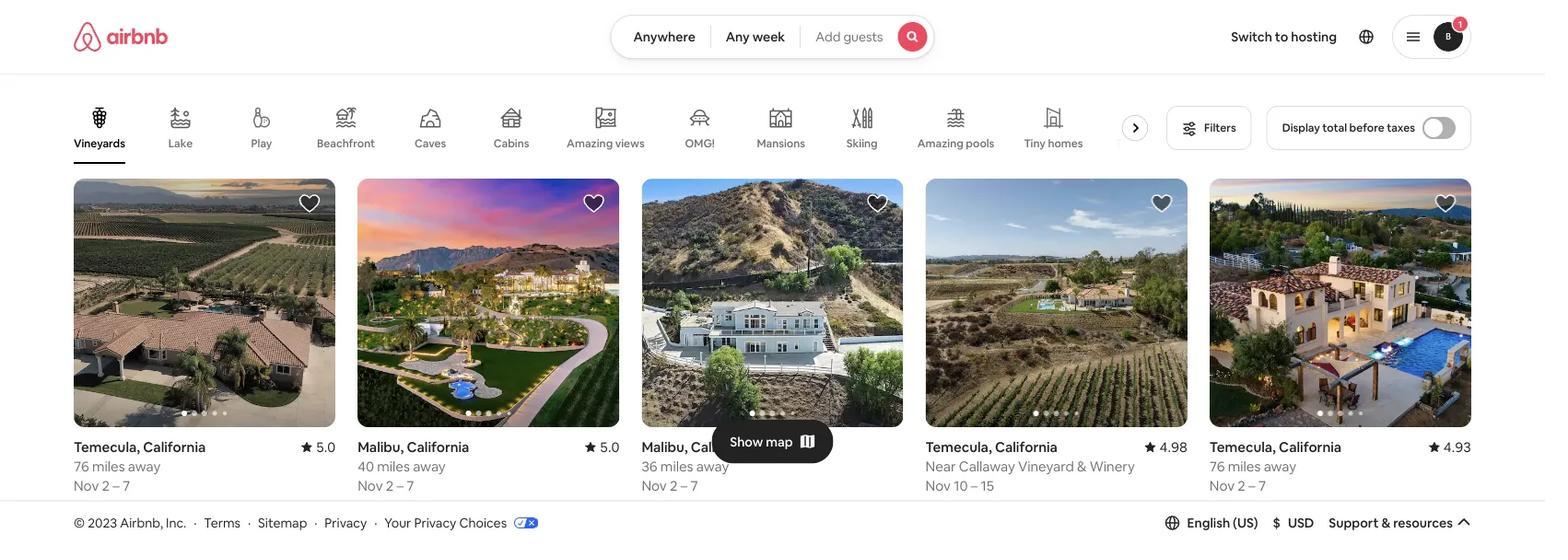 Task type: vqa. For each thing, say whether or not it's contained in the screenshot.
Chamonix | SeeChamonix Dec 3 – 8 $861 night
no



Task type: describe. For each thing, give the bounding box(es) containing it.
near
[[926, 458, 956, 476]]

5.0 out of 5 average rating image
[[585, 438, 620, 456]]

(us)
[[1233, 515, 1259, 532]]

amazing pools
[[918, 136, 995, 151]]

california for malibu, california 40 miles away nov 2 – 7 $3,795 night
[[407, 438, 469, 456]]

76 for temecula, california 76 miles away nov 2 – 7 $1,200 night
[[74, 458, 89, 476]]

2 for $1,091
[[670, 477, 678, 495]]

©
[[74, 515, 85, 531]]

beachfront
[[317, 136, 375, 151]]

miles for $3,795
[[377, 458, 410, 476]]

miles for $1,200
[[92, 458, 125, 476]]

malibu, for 36
[[642, 438, 688, 456]]

2 privacy from the left
[[414, 515, 456, 531]]

california for malibu, california 36 miles away nov 2 – 7 $1,091 night
[[691, 438, 754, 456]]

filters
[[1205, 121, 1236, 135]]

away for $3,795
[[413, 458, 446, 476]]

– inside temecula, california near callaway vineyard & winery nov 10 – 15 $872 night
[[971, 477, 978, 495]]

5.0 for temecula, california 76 miles away nov 2 – 7 $1,200 night
[[316, 438, 336, 456]]

to
[[1275, 29, 1289, 45]]

7 for $3,795
[[407, 477, 414, 495]]

winery
[[1090, 458, 1135, 476]]

inc.
[[166, 515, 186, 531]]

$872
[[926, 502, 958, 520]]

4 · from the left
[[374, 515, 377, 531]]

switch to hosting
[[1231, 29, 1337, 45]]

night for $1,091
[[685, 502, 718, 520]]

add to wishlist: temecula, california image for 5.0
[[299, 193, 321, 215]]

support
[[1329, 515, 1379, 532]]

lake
[[168, 136, 193, 151]]

– for $1,091
[[681, 477, 688, 495]]

– for $1,200
[[113, 477, 120, 495]]

hosting
[[1291, 29, 1337, 45]]

tiny
[[1024, 136, 1046, 151]]

temecula, for temecula, california 76 miles away nov 2 – 7 $1,175 night
[[1210, 438, 1276, 456]]

your
[[385, 515, 411, 531]]

show map
[[730, 434, 793, 450]]

any week
[[726, 29, 785, 45]]

switch to hosting link
[[1220, 18, 1348, 56]]

$1,175
[[1210, 502, 1248, 520]]

week
[[753, 29, 785, 45]]

group for temecula, california 76 miles away nov 2 – 7 $1,175 night
[[1210, 179, 1472, 428]]

skiing
[[847, 136, 878, 151]]

your privacy choices
[[385, 515, 507, 531]]

homes
[[1048, 136, 1083, 151]]

terms · sitemap · privacy ·
[[204, 515, 377, 531]]

sitemap link
[[258, 515, 307, 531]]

1 button
[[1393, 15, 1472, 59]]

pools
[[966, 136, 995, 151]]

terms
[[204, 515, 241, 531]]

add guests
[[816, 29, 883, 45]]

switch
[[1231, 29, 1273, 45]]

any
[[726, 29, 750, 45]]

tiny homes
[[1024, 136, 1083, 151]]

away for $1,200
[[128, 458, 161, 476]]

sitemap
[[258, 515, 307, 531]]

& inside temecula, california near callaway vineyard & winery nov 10 – 15 $872 night
[[1077, 458, 1087, 476]]

2 for $1,175
[[1238, 477, 1246, 495]]

© 2023 airbnb, inc. ·
[[74, 515, 197, 531]]

36
[[642, 458, 658, 476]]

add to wishlist: malibu, california image for malibu, california 40 miles away nov 2 – 7 $3,795 night
[[583, 193, 605, 215]]

vineyard
[[1018, 458, 1074, 476]]

profile element
[[957, 0, 1472, 74]]

guests
[[844, 29, 883, 45]]

night for $3,795
[[403, 502, 436, 520]]

support & resources button
[[1329, 515, 1472, 532]]

nov for $1,200
[[74, 477, 99, 495]]

40
[[358, 458, 374, 476]]

terms link
[[204, 515, 241, 531]]

anywhere
[[634, 29, 696, 45]]

privacy link
[[325, 515, 367, 531]]

california for temecula, california 76 miles away nov 2 – 7 $1,175 night
[[1279, 438, 1342, 456]]

4.93 out of 5 average rating image
[[1429, 438, 1472, 456]]

play
[[251, 136, 272, 151]]

group for temecula, california near callaway vineyard & winery nov 10 – 15 $872 night
[[926, 179, 1188, 428]]

temecula, california 76 miles away nov 2 – 7 $1,200 night
[[74, 438, 206, 520]]

4.98 out of 5 average rating image
[[1145, 438, 1188, 456]]

1 horizontal spatial &
[[1382, 515, 1391, 532]]

$ usd
[[1273, 515, 1315, 532]]

nov for $1,175
[[1210, 477, 1235, 495]]

airbnb,
[[120, 515, 163, 531]]

1 · from the left
[[194, 515, 197, 531]]

miles for $1,175
[[1228, 458, 1261, 476]]

malibu, for 40
[[358, 438, 404, 456]]

any week button
[[710, 15, 801, 59]]

callaway
[[959, 458, 1015, 476]]

caves
[[415, 136, 446, 151]]



Task type: locate. For each thing, give the bounding box(es) containing it.
add to wishlist: malibu, california image down skiing
[[867, 193, 889, 215]]

california for temecula, california 76 miles away nov 2 – 7 $1,200 night
[[143, 438, 206, 456]]

malibu, california 40 miles away nov 2 – 7 $3,795 night
[[358, 438, 469, 520]]

2 for $3,795
[[386, 477, 394, 495]]

2 for $1,200
[[102, 477, 110, 495]]

$
[[1273, 515, 1281, 532]]

display
[[1283, 121, 1320, 135]]

nov down near
[[926, 477, 951, 495]]

76 up $1,200
[[74, 458, 89, 476]]

0 horizontal spatial amazing
[[567, 136, 613, 150]]

3 · from the left
[[314, 515, 317, 531]]

4.93
[[1444, 438, 1472, 456]]

night left usd
[[1251, 502, 1284, 520]]

– up the (us)
[[1249, 477, 1256, 495]]

3 2 from the left
[[386, 477, 394, 495]]

– up $1,091
[[681, 477, 688, 495]]

2 horizontal spatial temecula,
[[1210, 438, 1276, 456]]

temecula, for temecula, california near callaway vineyard & winery nov 10 – 15 $872 night
[[926, 438, 992, 456]]

nov down 36
[[642, 477, 667, 495]]

night inside temecula, california near callaway vineyard & winery nov 10 – 15 $872 night
[[961, 502, 993, 520]]

7 inside malibu, california 36 miles away nov 2 – 7 $1,091 night
[[691, 477, 698, 495]]

1 horizontal spatial amazing
[[918, 136, 964, 151]]

away inside "temecula, california 76 miles away nov 2 – 7 $1,175 night"
[[1264, 458, 1297, 476]]

away for $1,091
[[697, 458, 729, 476]]

choices
[[459, 515, 507, 531]]

none search field containing anywhere
[[610, 15, 935, 59]]

california up vineyard on the bottom
[[995, 438, 1058, 456]]

7 inside the malibu, california 40 miles away nov 2 – 7 $3,795 night
[[407, 477, 414, 495]]

3 nov from the left
[[358, 477, 383, 495]]

1 horizontal spatial malibu,
[[642, 438, 688, 456]]

76 up "$1,175"
[[1210, 458, 1225, 476]]

add to wishlist: temecula, california image for 4.93
[[1435, 193, 1457, 215]]

amazing
[[567, 136, 613, 150], [918, 136, 964, 151]]

$1,200
[[74, 502, 116, 520]]

california
[[143, 438, 206, 456], [691, 438, 754, 456], [407, 438, 469, 456], [995, 438, 1058, 456], [1279, 438, 1342, 456]]

away
[[128, 458, 161, 476], [697, 458, 729, 476], [413, 458, 446, 476], [1264, 458, 1297, 476]]

15
[[981, 477, 994, 495]]

3 temecula, from the left
[[1210, 438, 1276, 456]]

amazing for amazing pools
[[918, 136, 964, 151]]

4 nov from the left
[[926, 477, 951, 495]]

3 miles from the left
[[377, 458, 410, 476]]

away up "$"
[[1264, 458, 1297, 476]]

2023
[[88, 515, 117, 531]]

trending
[[1115, 136, 1162, 151]]

filters button
[[1167, 106, 1252, 150]]

resources
[[1394, 515, 1453, 532]]

2 up "$1,175"
[[1238, 477, 1246, 495]]

amazing for amazing views
[[567, 136, 613, 150]]

1 horizontal spatial privacy
[[414, 515, 456, 531]]

temecula, for temecula, california 76 miles away nov 2 – 7 $1,200 night
[[74, 438, 140, 456]]

1 malibu, from the left
[[642, 438, 688, 456]]

temecula, california near callaway vineyard & winery nov 10 – 15 $872 night
[[926, 438, 1135, 520]]

add to wishlist: temecula, california image
[[1151, 193, 1173, 215]]

1 7 from the left
[[123, 477, 130, 495]]

5 california from the left
[[1279, 438, 1342, 456]]

amazing left pools
[[918, 136, 964, 151]]

7
[[123, 477, 130, 495], [691, 477, 698, 495], [407, 477, 414, 495], [1259, 477, 1266, 495]]

1 privacy from the left
[[325, 515, 367, 531]]

2 inside "temecula, california 76 miles away nov 2 – 7 $1,175 night"
[[1238, 477, 1246, 495]]

1 2 from the left
[[102, 477, 110, 495]]

5 – from the left
[[1249, 477, 1256, 495]]

miles
[[92, 458, 125, 476], [661, 458, 694, 476], [377, 458, 410, 476], [1228, 458, 1261, 476]]

away inside the malibu, california 40 miles away nov 2 – 7 $3,795 night
[[413, 458, 446, 476]]

2 up $3,795
[[386, 477, 394, 495]]

1 horizontal spatial add to wishlist: temecula, california image
[[1435, 193, 1457, 215]]

4 night from the left
[[961, 502, 993, 520]]

76 inside temecula, california 76 miles away nov 2 – 7 $1,200 night
[[74, 458, 89, 476]]

2 inside malibu, california 36 miles away nov 2 – 7 $1,091 night
[[670, 477, 678, 495]]

away up your privacy choices
[[413, 458, 446, 476]]

3 california from the left
[[407, 438, 469, 456]]

· right inc.
[[194, 515, 197, 531]]

4 miles from the left
[[1228, 458, 1261, 476]]

california for temecula, california near callaway vineyard & winery nov 10 – 15 $872 night
[[995, 438, 1058, 456]]

1 horizontal spatial add to wishlist: malibu, california image
[[867, 193, 889, 215]]

amazing left the 'views'
[[567, 136, 613, 150]]

$3,795
[[358, 502, 400, 520]]

california up inc.
[[143, 438, 206, 456]]

privacy right the your
[[414, 515, 456, 531]]

usd
[[1288, 515, 1315, 532]]

english
[[1188, 515, 1230, 532]]

temecula, up $1,200
[[74, 438, 140, 456]]

miles inside the malibu, california 40 miles away nov 2 – 7 $3,795 night
[[377, 458, 410, 476]]

california up your privacy choices
[[407, 438, 469, 456]]

7 for $1,091
[[691, 477, 698, 495]]

1 california from the left
[[143, 438, 206, 456]]

add to wishlist: malibu, california image
[[583, 193, 605, 215], [867, 193, 889, 215]]

california left 'map'
[[691, 438, 754, 456]]

· right terms "link"
[[248, 515, 251, 531]]

– left the 15
[[971, 477, 978, 495]]

1 add to wishlist: temecula, california image from the left
[[299, 193, 321, 215]]

malibu, inside malibu, california 36 miles away nov 2 – 7 $1,091 night
[[642, 438, 688, 456]]

away up the airbnb,
[[128, 458, 161, 476]]

1 away from the left
[[128, 458, 161, 476]]

miles right '40'
[[377, 458, 410, 476]]

5.0 for malibu, california 40 miles away nov 2 – 7 $3,795 night
[[600, 438, 620, 456]]

0 horizontal spatial temecula,
[[74, 438, 140, 456]]

2 2 from the left
[[670, 477, 678, 495]]

away inside temecula, california 76 miles away nov 2 – 7 $1,200 night
[[128, 458, 161, 476]]

privacy left the your
[[325, 515, 367, 531]]

3 away from the left
[[413, 458, 446, 476]]

2 · from the left
[[248, 515, 251, 531]]

$1,091
[[642, 502, 682, 520]]

taxes
[[1387, 121, 1416, 135]]

california inside the malibu, california 40 miles away nov 2 – 7 $3,795 night
[[407, 438, 469, 456]]

1 vertical spatial &
[[1382, 515, 1391, 532]]

– up $3,795
[[397, 477, 404, 495]]

1 76 from the left
[[74, 458, 89, 476]]

– inside malibu, california 36 miles away nov 2 – 7 $1,091 night
[[681, 477, 688, 495]]

group for temecula, california 76 miles away nov 2 – 7 $1,200 night
[[74, 179, 336, 428]]

0 horizontal spatial 76
[[74, 458, 89, 476]]

show
[[730, 434, 763, 450]]

2 inside the malibu, california 40 miles away nov 2 – 7 $3,795 night
[[386, 477, 394, 495]]

miles up "$1,175"
[[1228, 458, 1261, 476]]

1 5.0 from the left
[[316, 438, 336, 456]]

miles right 36
[[661, 458, 694, 476]]

–
[[113, 477, 120, 495], [681, 477, 688, 495], [397, 477, 404, 495], [971, 477, 978, 495], [1249, 477, 1256, 495]]

2 away from the left
[[697, 458, 729, 476]]

malibu, up '40'
[[358, 438, 404, 456]]

views
[[615, 136, 645, 150]]

2 76 from the left
[[1210, 458, 1225, 476]]

california inside "temecula, california 76 miles away nov 2 – 7 $1,175 night"
[[1279, 438, 1342, 456]]

omg!
[[685, 136, 715, 151]]

night right $3,795
[[403, 502, 436, 520]]

·
[[194, 515, 197, 531], [248, 515, 251, 531], [314, 515, 317, 531], [374, 515, 377, 531]]

2 5.0 from the left
[[600, 438, 620, 456]]

2 temecula, from the left
[[926, 438, 992, 456]]

malibu, up 36
[[642, 438, 688, 456]]

malibu,
[[642, 438, 688, 456], [358, 438, 404, 456]]

night inside malibu, california 36 miles away nov 2 – 7 $1,091 night
[[685, 502, 718, 520]]

4 california from the left
[[995, 438, 1058, 456]]

2 miles from the left
[[661, 458, 694, 476]]

california up usd
[[1279, 438, 1342, 456]]

– up $1,200
[[113, 477, 120, 495]]

1 horizontal spatial 5.0
[[600, 438, 620, 456]]

– for $1,175
[[1249, 477, 1256, 495]]

night for $1,200
[[119, 502, 152, 520]]

malibu, california 36 miles away nov 2 – 7 $1,091 night
[[642, 438, 754, 520]]

your privacy choices link
[[385, 515, 538, 533]]

away right 36
[[697, 458, 729, 476]]

miles for $1,091
[[661, 458, 694, 476]]

0 vertical spatial &
[[1077, 458, 1087, 476]]

nov inside temecula, california 76 miles away nov 2 – 7 $1,200 night
[[74, 477, 99, 495]]

& right support
[[1382, 515, 1391, 532]]

1 nov from the left
[[74, 477, 99, 495]]

group for malibu, california 40 miles away nov 2 – 7 $3,795 night
[[358, 179, 620, 428]]

1 temecula, from the left
[[74, 438, 140, 456]]

temecula, up "$1,175"
[[1210, 438, 1276, 456]]

2 7 from the left
[[691, 477, 698, 495]]

privacy
[[325, 515, 367, 531], [414, 515, 456, 531]]

76 for temecula, california 76 miles away nov 2 – 7 $1,175 night
[[1210, 458, 1225, 476]]

night
[[119, 502, 152, 520], [685, 502, 718, 520], [403, 502, 436, 520], [961, 502, 993, 520], [1251, 502, 1284, 520]]

english (us)
[[1188, 515, 1259, 532]]

group containing amazing views
[[74, 92, 1164, 164]]

– inside temecula, california 76 miles away nov 2 – 7 $1,200 night
[[113, 477, 120, 495]]

0 horizontal spatial 5.0
[[316, 438, 336, 456]]

vineyards
[[74, 136, 125, 151]]

add to wishlist: temecula, california image
[[299, 193, 321, 215], [1435, 193, 1457, 215]]

7 for $1,175
[[1259, 477, 1266, 495]]

nov
[[74, 477, 99, 495], [642, 477, 667, 495], [358, 477, 383, 495], [926, 477, 951, 495], [1210, 477, 1235, 495]]

5 night from the left
[[1251, 502, 1284, 520]]

temecula, inside "temecula, california 76 miles away nov 2 – 7 $1,175 night"
[[1210, 438, 1276, 456]]

3 – from the left
[[397, 477, 404, 495]]

california inside temecula, california 76 miles away nov 2 – 7 $1,200 night
[[143, 438, 206, 456]]

· left privacy link
[[314, 515, 317, 531]]

– inside the malibu, california 40 miles away nov 2 – 7 $3,795 night
[[397, 477, 404, 495]]

& left winery
[[1077, 458, 1087, 476]]

amazing views
[[567, 136, 645, 150]]

&
[[1077, 458, 1087, 476], [1382, 515, 1391, 532]]

0 horizontal spatial &
[[1077, 458, 1087, 476]]

2 add to wishlist: malibu, california image from the left
[[867, 193, 889, 215]]

nov for $3,795
[[358, 477, 383, 495]]

2 add to wishlist: temecula, california image from the left
[[1435, 193, 1457, 215]]

nov for $1,091
[[642, 477, 667, 495]]

group
[[74, 92, 1164, 164], [74, 179, 336, 428], [358, 179, 620, 428], [642, 179, 904, 428], [926, 179, 1188, 428], [1210, 179, 1472, 428]]

before
[[1350, 121, 1385, 135]]

– for $3,795
[[397, 477, 404, 495]]

display total before taxes
[[1283, 121, 1416, 135]]

anywhere button
[[610, 15, 711, 59]]

night for $1,175
[[1251, 502, 1284, 520]]

night right $1,091
[[685, 502, 718, 520]]

nov down '40'
[[358, 477, 383, 495]]

night inside temecula, california 76 miles away nov 2 – 7 $1,200 night
[[119, 502, 152, 520]]

2 night from the left
[[685, 502, 718, 520]]

nov up $1,200
[[74, 477, 99, 495]]

cabins
[[494, 136, 529, 151]]

7 inside temecula, california 76 miles away nov 2 – 7 $1,200 night
[[123, 477, 130, 495]]

total
[[1323, 121, 1347, 135]]

5.0 out of 5 average rating image
[[301, 438, 336, 456]]

4 away from the left
[[1264, 458, 1297, 476]]

5 nov from the left
[[1210, 477, 1235, 495]]

temecula, inside temecula, california near callaway vineyard & winery nov 10 – 15 $872 night
[[926, 438, 992, 456]]

show map button
[[712, 420, 834, 464]]

2 malibu, from the left
[[358, 438, 404, 456]]

add guests button
[[800, 15, 935, 59]]

0 horizontal spatial add to wishlist: malibu, california image
[[583, 193, 605, 215]]

1 horizontal spatial temecula,
[[926, 438, 992, 456]]

miles up $1,200
[[92, 458, 125, 476]]

night down the 15
[[961, 502, 993, 520]]

7 inside "temecula, california 76 miles away nov 2 – 7 $1,175 night"
[[1259, 477, 1266, 495]]

english (us) button
[[1165, 515, 1259, 532]]

1 add to wishlist: malibu, california image from the left
[[583, 193, 605, 215]]

nov inside temecula, california near callaway vineyard & winery nov 10 – 15 $872 night
[[926, 477, 951, 495]]

temecula,
[[74, 438, 140, 456], [926, 438, 992, 456], [1210, 438, 1276, 456]]

76 inside "temecula, california 76 miles away nov 2 – 7 $1,175 night"
[[1210, 458, 1225, 476]]

0 horizontal spatial add to wishlist: temecula, california image
[[299, 193, 321, 215]]

1 – from the left
[[113, 477, 120, 495]]

2 california from the left
[[691, 438, 754, 456]]

miles inside malibu, california 36 miles away nov 2 – 7 $1,091 night
[[661, 458, 694, 476]]

california inside temecula, california near callaway vineyard & winery nov 10 – 15 $872 night
[[995, 438, 1058, 456]]

night inside the malibu, california 40 miles away nov 2 – 7 $3,795 night
[[403, 502, 436, 520]]

– inside "temecula, california 76 miles away nov 2 – 7 $1,175 night"
[[1249, 477, 1256, 495]]

4 7 from the left
[[1259, 477, 1266, 495]]

add to wishlist: malibu, california image down amazing views
[[583, 193, 605, 215]]

4 – from the left
[[971, 477, 978, 495]]

3 night from the left
[[403, 502, 436, 520]]

· left the your
[[374, 515, 377, 531]]

1 miles from the left
[[92, 458, 125, 476]]

nov up "$1,175"
[[1210, 477, 1235, 495]]

away for $1,175
[[1264, 458, 1297, 476]]

5.0
[[316, 438, 336, 456], [600, 438, 620, 456]]

nov inside malibu, california 36 miles away nov 2 – 7 $1,091 night
[[642, 477, 667, 495]]

2 – from the left
[[681, 477, 688, 495]]

add to wishlist: malibu, california image for malibu, california 36 miles away nov 2 – 7 $1,091 night
[[867, 193, 889, 215]]

california inside malibu, california 36 miles away nov 2 – 7 $1,091 night
[[691, 438, 754, 456]]

2 nov from the left
[[642, 477, 667, 495]]

miles inside temecula, california 76 miles away nov 2 – 7 $1,200 night
[[92, 458, 125, 476]]

group for malibu, california 36 miles away nov 2 – 7 $1,091 night
[[642, 179, 904, 428]]

nov inside the malibu, california 40 miles away nov 2 – 7 $3,795 night
[[358, 477, 383, 495]]

mansions
[[757, 136, 805, 151]]

away inside malibu, california 36 miles away nov 2 – 7 $1,091 night
[[697, 458, 729, 476]]

1 night from the left
[[119, 502, 152, 520]]

nov inside "temecula, california 76 miles away nov 2 – 7 $1,175 night"
[[1210, 477, 1235, 495]]

1
[[1459, 18, 1463, 30]]

3 7 from the left
[[407, 477, 414, 495]]

0 horizontal spatial privacy
[[325, 515, 367, 531]]

map
[[766, 434, 793, 450]]

None search field
[[610, 15, 935, 59]]

night inside "temecula, california 76 miles away nov 2 – 7 $1,175 night"
[[1251, 502, 1284, 520]]

2
[[102, 477, 110, 495], [670, 477, 678, 495], [386, 477, 394, 495], [1238, 477, 1246, 495]]

support & resources
[[1329, 515, 1453, 532]]

76
[[74, 458, 89, 476], [1210, 458, 1225, 476]]

add
[[816, 29, 841, 45]]

0 horizontal spatial malibu,
[[358, 438, 404, 456]]

4.98
[[1160, 438, 1188, 456]]

miles inside "temecula, california 76 miles away nov 2 – 7 $1,175 night"
[[1228, 458, 1261, 476]]

night right "2023"
[[119, 502, 152, 520]]

2 up $1,200
[[102, 477, 110, 495]]

2 inside temecula, california 76 miles away nov 2 – 7 $1,200 night
[[102, 477, 110, 495]]

malibu, inside the malibu, california 40 miles away nov 2 – 7 $3,795 night
[[358, 438, 404, 456]]

temecula, inside temecula, california 76 miles away nov 2 – 7 $1,200 night
[[74, 438, 140, 456]]

10
[[954, 477, 968, 495]]

7 for $1,200
[[123, 477, 130, 495]]

temecula, up near
[[926, 438, 992, 456]]

4 2 from the left
[[1238, 477, 1246, 495]]

2 up $1,091
[[670, 477, 678, 495]]

1 horizontal spatial 76
[[1210, 458, 1225, 476]]

temecula, california 76 miles away nov 2 – 7 $1,175 night
[[1210, 438, 1342, 520]]



